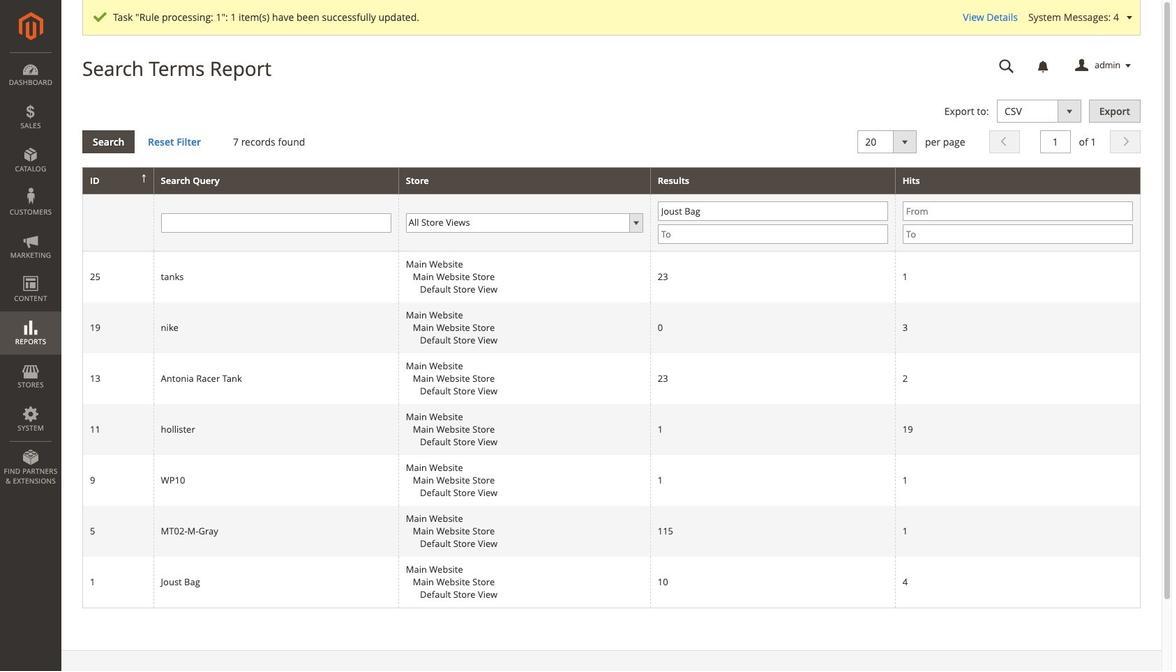 Task type: locate. For each thing, give the bounding box(es) containing it.
magento admin panel image
[[18, 12, 43, 40]]

None text field
[[1040, 130, 1071, 153]]

menu bar
[[0, 52, 61, 493]]

None text field
[[989, 54, 1024, 78], [161, 213, 391, 233], [989, 54, 1024, 78], [161, 213, 391, 233]]



Task type: describe. For each thing, give the bounding box(es) containing it.
From text field
[[658, 202, 888, 221]]

To text field
[[903, 225, 1133, 244]]

To text field
[[658, 225, 888, 244]]

From text field
[[903, 202, 1133, 221]]



